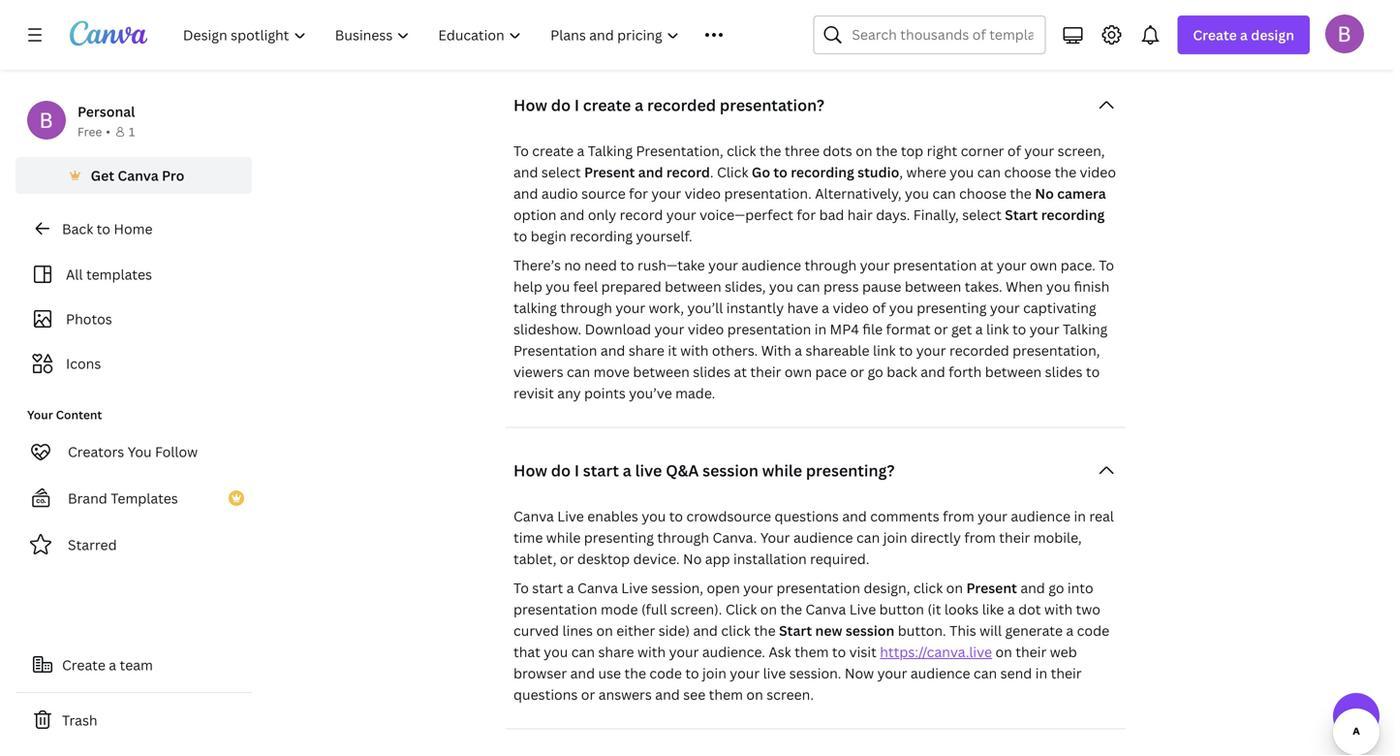 Task type: describe. For each thing, give the bounding box(es) containing it.
need
[[585, 256, 617, 274]]

this
[[950, 621, 977, 640]]

tablet,
[[514, 550, 557, 568]]

, where you can choose the video and audio source for your video presentation. alternatively, you can choose the
[[514, 163, 1117, 203]]

instantly
[[727, 299, 784, 317]]

forth
[[949, 363, 982, 381]]

between down presentation,
[[986, 363, 1042, 381]]

to right "go"
[[774, 163, 788, 181]]

talking inside the to create a talking presentation, click the three dots on the top right corner of your screen, and select
[[588, 142, 633, 160]]

you down right
[[950, 163, 975, 181]]

mobile,
[[1034, 528, 1082, 547]]

download
[[585, 320, 652, 338]]

start inside no camera option and only record your voice—perfect for bad hair days. finally, select start recording to begin recording yourself.
[[1006, 206, 1039, 224]]

can up have
[[797, 277, 821, 296]]

your inside the to create a talking presentation, click the three dots on the top right corner of your screen, and select
[[1025, 142, 1055, 160]]

into
[[1068, 579, 1094, 597]]

on their web browser and use the code to join your live session. now your audience can send in their questions or answers and see them on screen.
[[514, 643, 1082, 704]]

mp4
[[830, 320, 860, 338]]

a right have
[[822, 299, 830, 317]]

free
[[78, 124, 102, 140]]

of inside the to create a talking presentation, click the three dots on the top right corner of your screen, and select
[[1008, 142, 1022, 160]]

send
[[1001, 664, 1033, 682]]

on down to start a canva live session, open your presentation design, click on present at bottom
[[761, 600, 778, 618]]

their down web
[[1051, 664, 1082, 682]]

presenting inside canva live enables you to crowdsource questions and comments from your audience in real time while presenting through canva. your audience can join directly from their mobile, tablet, or desktop device. no app installation required.
[[584, 528, 654, 547]]

presentation.
[[725, 184, 812, 203]]

how for how do i create a recorded presentation?
[[514, 95, 548, 115]]

dot
[[1019, 600, 1042, 618]]

audience up mobile,
[[1011, 507, 1071, 525]]

1 vertical spatial choose
[[960, 184, 1007, 203]]

format
[[887, 320, 931, 338]]

when
[[1006, 277, 1044, 296]]

(full
[[642, 600, 668, 618]]

start new session
[[780, 621, 895, 640]]

back to home
[[62, 220, 153, 238]]

to for to create a talking presentation, click the three dots on the top right corner of your screen, and select
[[514, 142, 529, 160]]

in inside canva live enables you to crowdsource questions and comments from your audience in real time while presenting through canva. your audience can join directly from their mobile, tablet, or desktop device. no app installation required.
[[1075, 507, 1087, 525]]

0 horizontal spatial your
[[27, 407, 53, 423]]

of inside there's no need to rush—take your audience through your presentation at your own pace. to help you feel prepared between slides, you can press pause between takes. when you finish talking through your work, you'll instantly have a video of you presenting your captivating slideshow. download your video presentation in mp4 file format or get a link to your talking presentation and share it with others. with a shareable link to your recorded presentation, viewers can move between slides at their own pace or go back and forth between slides to revisit any points you've made.
[[873, 299, 886, 317]]

file
[[863, 320, 883, 338]]

live inside 'on their web browser and use the code to join your live session. now your audience can send in their questions or answers and see them on screen.'
[[763, 664, 787, 682]]

canva inside button
[[118, 166, 159, 185]]

any
[[558, 384, 581, 402]]

only
[[588, 206, 617, 224]]

session.
[[790, 664, 842, 682]]

pause
[[863, 277, 902, 296]]

i for start
[[575, 460, 580, 481]]

or left get
[[935, 320, 949, 338]]

1 vertical spatial session
[[846, 621, 895, 640]]

go inside there's no need to rush—take your audience through your presentation at your own pace. to help you feel prepared between slides, you can press pause between takes. when you finish talking through your work, you'll instantly have a video of you presenting your captivating slideshow. download your video presentation in mp4 file format or get a link to your talking presentation and share it with others. with a shareable link to your recorded presentation, viewers can move between slides at their own pace or go back and forth between slides to revisit any points you've made.
[[868, 363, 884, 381]]

1 horizontal spatial live
[[622, 579, 648, 597]]

0 vertical spatial click
[[717, 163, 749, 181]]

a inside the to create a talking presentation, click the three dots on the top right corner of your screen, and select
[[577, 142, 585, 160]]

hair
[[848, 206, 873, 224]]

back
[[887, 363, 918, 381]]

generate
[[1006, 621, 1063, 640]]

•
[[106, 124, 110, 140]]

recorded inside dropdown button
[[648, 95, 717, 115]]

Search search field
[[852, 16, 1034, 53]]

presentation down 'finally,'
[[894, 256, 978, 274]]

pro
[[162, 166, 185, 185]]

and inside , where you can choose the video and audio source for your video presentation. alternatively, you can choose the
[[514, 184, 538, 203]]

0 horizontal spatial present
[[585, 163, 635, 181]]

while inside canva live enables you to crowdsource questions and comments from your audience in real time while presenting through canva. your audience can join directly from their mobile, tablet, or desktop device. no app installation required.
[[547, 528, 581, 547]]

q&a
[[666, 460, 699, 481]]

0 horizontal spatial start
[[780, 621, 813, 640]]

press
[[824, 277, 860, 296]]

audience inside 'on their web browser and use the code to join your live session. now your audience can send in their questions or answers and see them on screen.'
[[911, 664, 971, 682]]

work,
[[649, 299, 685, 317]]

and inside canva live enables you to crowdsource questions and comments from your audience in real time while presenting through canva. your audience can join directly from their mobile, tablet, or desktop device. no app installation required.
[[843, 507, 867, 525]]

between up "you'll"
[[665, 277, 722, 296]]

creators you follow link
[[16, 432, 252, 471]]

in inside 'on their web browser and use the code to join your live session. now your audience can send in their questions or answers and see them on screen.'
[[1036, 664, 1048, 682]]

alternatively,
[[815, 184, 902, 203]]

lines
[[563, 621, 593, 640]]

camera
[[1058, 184, 1107, 203]]

slideshow.
[[514, 320, 582, 338]]

the up studio at the top of page
[[876, 142, 898, 160]]

create a design
[[1194, 26, 1295, 44]]

the up "go"
[[760, 142, 782, 160]]

you up format
[[890, 299, 914, 317]]

days.
[[877, 206, 911, 224]]

answers
[[599, 685, 652, 704]]

them inside button. this will generate a code that you can share with your audience. ask them to visit
[[795, 643, 829, 661]]

how do i create a recorded presentation?
[[514, 95, 825, 115]]

1 vertical spatial link
[[873, 341, 896, 360]]

presentation down required. at the right bottom of page
[[777, 579, 861, 597]]

follow
[[155, 443, 198, 461]]

no inside no camera option and only record your voice—perfect for bad hair days. finally, select start recording to begin recording yourself.
[[1036, 184, 1055, 203]]

while inside dropdown button
[[763, 460, 803, 481]]

button. this will generate a code that you can share with your audience. ask them to visit
[[514, 621, 1110, 661]]

to inside no camera option and only record your voice—perfect for bad hair days. finally, select start recording to begin recording yourself.
[[514, 227, 528, 245]]

web
[[1051, 643, 1078, 661]]

design,
[[864, 579, 911, 597]]

time
[[514, 528, 543, 547]]

https://canva.live link
[[881, 643, 993, 661]]

a up presentation,
[[635, 95, 644, 115]]

audience inside there's no need to rush—take your audience through your presentation at your own pace. to help you feel prepared between slides, you can press pause between takes. when you finish talking through your work, you'll instantly have a video of you presenting your captivating slideshow. download your video presentation in mp4 file format or get a link to your talking presentation and share it with others. with a shareable link to your recorded presentation, viewers can move between slides at their own pace or go back and forth between slides to revisit any points you've made.
[[742, 256, 802, 274]]

enables
[[588, 507, 639, 525]]

home
[[114, 220, 153, 238]]

video down .
[[685, 184, 721, 203]]

right
[[927, 142, 958, 160]]

0 horizontal spatial recording
[[570, 227, 633, 245]]

canva live enables you to crowdsource questions and comments from your audience in real time while presenting through canva. your audience can join directly from their mobile, tablet, or desktop device. no app installation required.
[[514, 507, 1115, 568]]

a left "design"
[[1241, 26, 1249, 44]]

to inside 'back to home' link
[[97, 220, 110, 238]]

0 horizontal spatial own
[[785, 363, 812, 381]]

presentation inside the and go into presentation mode (full screen). click on the canva live button (it looks like a dot with two curved lines on either side) and click the
[[514, 600, 598, 618]]

or inside canva live enables you to crowdsource questions and comments from your audience in real time while presenting through canva. your audience can join directly from their mobile, tablet, or desktop device. no app installation required.
[[560, 550, 574, 568]]

three
[[785, 142, 820, 160]]

audience up required. at the right bottom of page
[[794, 528, 854, 547]]

templates
[[111, 489, 178, 507]]

team
[[120, 656, 153, 674]]

video up camera
[[1080, 163, 1117, 181]]

a up lines on the left bottom
[[567, 579, 574, 597]]

talking
[[514, 299, 557, 317]]

starred
[[68, 536, 117, 554]]

your content
[[27, 407, 102, 423]]

you down no
[[546, 277, 570, 296]]

canva.
[[713, 528, 758, 547]]

i for create
[[575, 95, 580, 115]]

0 horizontal spatial start
[[532, 579, 564, 597]]

1 vertical spatial at
[[734, 363, 747, 381]]

1 vertical spatial from
[[965, 528, 996, 547]]

canva inside the and go into presentation mode (full screen). click on the canva live button (it looks like a dot with two curved lines on either side) and click the
[[806, 600, 847, 618]]

option
[[514, 206, 557, 224]]

canva down desktop
[[578, 579, 618, 597]]

to down presentation,
[[1087, 363, 1101, 381]]

to down format
[[900, 341, 913, 360]]

you up have
[[770, 277, 794, 296]]

their inside there's no need to rush—take your audience through your presentation at your own pace. to help you feel prepared between slides, you can press pause between takes. when you finish talking through your work, you'll instantly have a video of you presenting your captivating slideshow. download your video presentation in mp4 file format or get a link to your talking presentation and share it with others. with a shareable link to your recorded presentation, viewers can move between slides at their own pace or go back and forth between slides to revisit any points you've made.
[[751, 363, 782, 381]]

presentation
[[514, 341, 598, 360]]

to inside 'on their web browser and use the code to join your live session. now your audience can send in their questions or answers and see them on screen.'
[[686, 664, 700, 682]]

to up presentation,
[[1013, 320, 1027, 338]]

how do i start a live q&a session while presenting? button
[[506, 451, 1126, 490]]

your inside button. this will generate a code that you can share with your audience. ask them to visit
[[669, 643, 699, 661]]

1 vertical spatial present
[[967, 579, 1018, 597]]

0 vertical spatial record
[[667, 163, 711, 181]]

the down screen,
[[1055, 163, 1077, 181]]

creators you follow
[[68, 443, 198, 461]]

a up enables
[[623, 460, 632, 481]]

trash
[[62, 711, 98, 729]]

the down to start a canva live session, open your presentation design, click on present at bottom
[[781, 600, 803, 618]]

directly
[[911, 528, 962, 547]]

the up ask
[[754, 621, 776, 640]]

brand templates link
[[16, 479, 252, 518]]

a right with
[[795, 341, 803, 360]]

create a team
[[62, 656, 153, 674]]

like
[[983, 600, 1005, 618]]

you inside canva live enables you to crowdsource questions and comments from your audience in real time while presenting through canva. your audience can join directly from their mobile, tablet, or desktop device. no app installation required.
[[642, 507, 666, 525]]

0 vertical spatial choose
[[1005, 163, 1052, 181]]

0 vertical spatial own
[[1031, 256, 1058, 274]]

on up the send in the bottom of the page
[[996, 643, 1013, 661]]

or right pace
[[851, 363, 865, 381]]

.
[[711, 163, 714, 181]]

their down generate
[[1016, 643, 1047, 661]]

bad
[[820, 206, 845, 224]]

0 horizontal spatial through
[[561, 299, 613, 317]]

0 vertical spatial through
[[805, 256, 857, 274]]

presentation,
[[636, 142, 724, 160]]

curved
[[514, 621, 559, 640]]

free •
[[78, 124, 110, 140]]

do for create
[[551, 95, 571, 115]]

how do i start a live q&a session while presenting?
[[514, 460, 895, 481]]

required.
[[811, 550, 870, 568]]

crowdsource
[[687, 507, 772, 525]]

captivating
[[1024, 299, 1097, 317]]

video down "you'll"
[[688, 320, 724, 338]]

between up format
[[905, 277, 962, 296]]

to inside there's no need to rush—take your audience through your presentation at your own pace. to help you feel prepared between slides, you can press pause between takes. when you finish talking through your work, you'll instantly have a video of you presenting your captivating slideshow. download your video presentation in mp4 file format or get a link to your talking presentation and share it with others. with a shareable link to your recorded presentation, viewers can move between slides at their own pace or go back and forth between slides to revisit any points you've made.
[[1100, 256, 1115, 274]]

0 vertical spatial recording
[[791, 163, 855, 181]]

points
[[585, 384, 626, 402]]

create inside how do i create a recorded presentation? dropdown button
[[583, 95, 631, 115]]

how do i create a recorded presentation? button
[[506, 86, 1126, 125]]

visit
[[850, 643, 877, 661]]

1 slides from the left
[[693, 363, 731, 381]]

live inside dropdown button
[[636, 460, 662, 481]]

pace.
[[1061, 256, 1096, 274]]



Task type: vqa. For each thing, say whether or not it's contained in the screenshot.
list at the top right
no



Task type: locate. For each thing, give the bounding box(es) containing it.
2 slides from the left
[[1046, 363, 1083, 381]]

through down feel
[[561, 299, 613, 317]]

link down 'file' at the right top of page
[[873, 341, 896, 360]]

1 horizontal spatial join
[[884, 528, 908, 547]]

to for to start a canva live session, open your presentation design, click on present
[[514, 579, 529, 597]]

you inside button. this will generate a code that you can share with your audience. ask them to visit
[[544, 643, 568, 661]]

that
[[514, 643, 541, 661]]

questions inside 'on their web browser and use the code to join your live session. now your audience can send in their questions or answers and see them on screen.'
[[514, 685, 578, 704]]

to down q&a on the bottom
[[670, 507, 684, 525]]

own
[[1031, 256, 1058, 274], [785, 363, 812, 381]]

2 vertical spatial in
[[1036, 664, 1048, 682]]

0 vertical spatial create
[[583, 95, 631, 115]]

create left team at the bottom of the page
[[62, 656, 106, 674]]

present up the like
[[967, 579, 1018, 597]]

on up looks
[[947, 579, 964, 597]]

live
[[636, 460, 662, 481], [763, 664, 787, 682]]

,
[[900, 163, 904, 181]]

them inside 'on their web browser and use the code to join your live session. now your audience can send in their questions or answers and see them on screen.'
[[709, 685, 744, 704]]

1 horizontal spatial questions
[[775, 507, 839, 525]]

content
[[56, 407, 102, 423]]

click inside the and go into presentation mode (full screen). click on the canva live button (it looks like a dot with two curved lines on either side) and click the
[[722, 621, 751, 640]]

recording down dots
[[791, 163, 855, 181]]

in left mp4
[[815, 320, 827, 338]]

live left q&a on the bottom
[[636, 460, 662, 481]]

create up audio
[[532, 142, 574, 160]]

or right tablet,
[[560, 550, 574, 568]]

join down audience.
[[703, 664, 727, 682]]

1 vertical spatial click
[[914, 579, 943, 597]]

1 do from the top
[[551, 95, 571, 115]]

0 vertical spatial do
[[551, 95, 571, 115]]

select
[[542, 163, 581, 181], [963, 206, 1002, 224]]

finally,
[[914, 206, 959, 224]]

2 vertical spatial through
[[658, 528, 710, 547]]

canva inside canva live enables you to crowdsource questions and comments from your audience in real time while presenting through canva. your audience can join directly from their mobile, tablet, or desktop device. no app installation required.
[[514, 507, 554, 525]]

audience up slides,
[[742, 256, 802, 274]]

1 i from the top
[[575, 95, 580, 115]]

you've
[[629, 384, 673, 402]]

2 vertical spatial click
[[722, 621, 751, 640]]

voice—perfect
[[700, 206, 794, 224]]

a right get
[[976, 320, 984, 338]]

for inside , where you can choose the video and audio source for your video presentation. alternatively, you can choose the
[[629, 184, 648, 203]]

between up the you've
[[633, 363, 690, 381]]

0 horizontal spatial live
[[636, 460, 662, 481]]

their left mobile,
[[1000, 528, 1031, 547]]

0 vertical spatial session
[[703, 460, 759, 481]]

studio
[[858, 163, 900, 181]]

2 horizontal spatial in
[[1075, 507, 1087, 525]]

present up source
[[585, 163, 635, 181]]

trash link
[[16, 701, 252, 740]]

1 vertical spatial own
[[785, 363, 812, 381]]

no
[[1036, 184, 1055, 203], [683, 550, 702, 568]]

presenting inside there's no need to rush—take your audience through your presentation at your own pace. to help you feel prepared between slides, you can press pause between takes. when you finish talking through your work, you'll instantly have a video of you presenting your captivating slideshow. download your video presentation in mp4 file format or get a link to your talking presentation and share it with others. with a shareable link to your recorded presentation, viewers can move between slides at their own pace or go back and forth between slides to revisit any points you've made.
[[917, 299, 987, 317]]

0 vertical spatial while
[[763, 460, 803, 481]]

create inside button
[[62, 656, 106, 674]]

and inside no camera option and only record your voice—perfect for bad hair days. finally, select start recording to begin recording yourself.
[[560, 206, 585, 224]]

1 vertical spatial in
[[1075, 507, 1087, 525]]

record
[[667, 163, 711, 181], [620, 206, 663, 224]]

all
[[66, 265, 83, 284]]

create for create a design
[[1194, 26, 1238, 44]]

1 horizontal spatial no
[[1036, 184, 1055, 203]]

0 vertical spatial no
[[1036, 184, 1055, 203]]

there's no need to rush—take your audience through your presentation at your own pace. to help you feel prepared between slides, you can press pause between takes. when you finish talking through your work, you'll instantly have a video of you presenting your captivating slideshow. download your video presentation in mp4 file format or get a link to your talking presentation and share it with others. with a shareable link to your recorded presentation, viewers can move between slides at their own pace or go back and forth between slides to revisit any points you've made.
[[514, 256, 1115, 402]]

talking inside there's no need to rush—take your audience through your presentation at your own pace. to help you feel prepared between slides, you can press pause between takes. when you finish talking through your work, you'll instantly have a video of you presenting your captivating slideshow. download your video presentation in mp4 file format or get a link to your talking presentation and share it with others. with a shareable link to your recorded presentation, viewers can move between slides at their own pace or go back and forth between slides to revisit any points you've made.
[[1063, 320, 1108, 338]]

1 horizontal spatial slides
[[1046, 363, 1083, 381]]

1 horizontal spatial start
[[583, 460, 619, 481]]

can up required. at the right bottom of page
[[857, 528, 881, 547]]

create inside dropdown button
[[1194, 26, 1238, 44]]

1 vertical spatial live
[[622, 579, 648, 597]]

1 horizontal spatial in
[[1036, 664, 1048, 682]]

create for create a team
[[62, 656, 106, 674]]

2 horizontal spatial through
[[805, 256, 857, 274]]

1 horizontal spatial link
[[987, 320, 1010, 338]]

None search field
[[814, 16, 1046, 54]]

will
[[980, 621, 1002, 640]]

click inside the and go into presentation mode (full screen). click on the canva live button (it looks like a dot with two curved lines on either side) and click the
[[726, 600, 757, 618]]

0 vertical spatial in
[[815, 320, 827, 338]]

0 horizontal spatial at
[[734, 363, 747, 381]]

to up see
[[686, 664, 700, 682]]

code
[[1078, 621, 1110, 640], [650, 664, 682, 682]]

you up browser on the bottom of the page
[[544, 643, 568, 661]]

share
[[629, 341, 665, 360], [599, 643, 635, 661]]

0 vertical spatial link
[[987, 320, 1010, 338]]

photos
[[66, 310, 112, 328]]

your inside , where you can choose the video and audio source for your video presentation. alternatively, you can choose the
[[652, 184, 682, 203]]

0 vertical spatial start
[[583, 460, 619, 481]]

how for how do i start a live q&a session while presenting?
[[514, 460, 548, 481]]

1 horizontal spatial of
[[1008, 142, 1022, 160]]

1 horizontal spatial create
[[1194, 26, 1238, 44]]

1 vertical spatial click
[[726, 600, 757, 618]]

0 horizontal spatial code
[[650, 664, 682, 682]]

your inside canva live enables you to crowdsource questions and comments from your audience in real time while presenting through canva. your audience can join directly from their mobile, tablet, or desktop device. no app installation required.
[[978, 507, 1008, 525]]

to down start new session
[[833, 643, 847, 661]]

with
[[762, 341, 792, 360]]

your up installation
[[761, 528, 791, 547]]

0 horizontal spatial recorded
[[648, 95, 717, 115]]

on
[[856, 142, 873, 160], [947, 579, 964, 597], [761, 600, 778, 618], [597, 621, 613, 640], [996, 643, 1013, 661], [747, 685, 764, 704]]

go left into
[[1049, 579, 1065, 597]]

0 vertical spatial live
[[558, 507, 584, 525]]

presenting down enables
[[584, 528, 654, 547]]

record inside no camera option and only record your voice—perfect for bad hair days. finally, select start recording to begin recording yourself.
[[620, 206, 663, 224]]

do up audio
[[551, 95, 571, 115]]

a inside the and go into presentation mode (full screen). click on the canva live button (it looks like a dot with two curved lines on either side) and click the
[[1008, 600, 1016, 618]]

help
[[514, 277, 543, 296]]

presenting up get
[[917, 299, 987, 317]]

live down design,
[[850, 600, 877, 618]]

0 vertical spatial share
[[629, 341, 665, 360]]

slides up made.
[[693, 363, 731, 381]]

your left content
[[27, 407, 53, 423]]

select inside the to create a talking presentation, click the three dots on the top right corner of your screen, and select
[[542, 163, 581, 181]]

0 horizontal spatial with
[[638, 643, 666, 661]]

2 horizontal spatial live
[[850, 600, 877, 618]]

session,
[[652, 579, 704, 597]]

0 horizontal spatial create
[[62, 656, 106, 674]]

you right enables
[[642, 507, 666, 525]]

get
[[952, 320, 973, 338]]

can up 'finally,'
[[933, 184, 957, 203]]

get
[[91, 166, 114, 185]]

presenting
[[917, 299, 987, 317], [584, 528, 654, 547]]

or inside 'on their web browser and use the code to join your live session. now your audience can send in their questions or answers and see them on screen.'
[[581, 685, 595, 704]]

no left camera
[[1036, 184, 1055, 203]]

on down mode at the left bottom of the page
[[597, 621, 613, 640]]

1 vertical spatial of
[[873, 299, 886, 317]]

questions inside canva live enables you to crowdsource questions and comments from your audience in real time while presenting through canva. your audience can join directly from their mobile, tablet, or desktop device. no app installation required.
[[775, 507, 839, 525]]

0 vertical spatial at
[[981, 256, 994, 274]]

create a design button
[[1178, 16, 1311, 54]]

browser
[[514, 664, 567, 682]]

on up studio at the top of page
[[856, 142, 873, 160]]

link right get
[[987, 320, 1010, 338]]

start up enables
[[583, 460, 619, 481]]

on left screen. at the bottom of the page
[[747, 685, 764, 704]]

no camera option and only record your voice—perfect for bad hair days. finally, select start recording to begin recording yourself.
[[514, 184, 1107, 245]]

move
[[594, 363, 630, 381]]

desktop
[[578, 550, 630, 568]]

mode
[[601, 600, 638, 618]]

start down tablet,
[[532, 579, 564, 597]]

can inside 'on their web browser and use the code to join your live session. now your audience can send in their questions or answers and see them on screen.'
[[974, 664, 998, 682]]

presentation up curved
[[514, 600, 598, 618]]

select inside no camera option and only record your voice—perfect for bad hair days. finally, select start recording to begin recording yourself.
[[963, 206, 1002, 224]]

1 vertical spatial for
[[797, 206, 816, 224]]

1 vertical spatial presenting
[[584, 528, 654, 547]]

2 vertical spatial with
[[638, 643, 666, 661]]

made.
[[676, 384, 716, 402]]

0 horizontal spatial select
[[542, 163, 581, 181]]

2 vertical spatial live
[[850, 600, 877, 618]]

1 horizontal spatial session
[[846, 621, 895, 640]]

you down where
[[905, 184, 930, 203]]

at
[[981, 256, 994, 274], [734, 363, 747, 381]]

and inside the to create a talking presentation, click the three dots on the top right corner of your screen, and select
[[514, 163, 538, 181]]

where
[[907, 163, 947, 181]]

1 horizontal spatial create
[[583, 95, 631, 115]]

screen).
[[671, 600, 723, 618]]

while
[[763, 460, 803, 481], [547, 528, 581, 547]]

in inside there's no need to rush—take your audience through your presentation at your own pace. to help you feel prepared between slides, you can press pause between takes. when you finish talking through your work, you'll instantly have a video of you presenting your captivating slideshow. download your video presentation in mp4 file format or get a link to your talking presentation and share it with others. with a shareable link to your recorded presentation, viewers can move between slides at their own pace or go back and forth between slides to revisit any points you've made.
[[815, 320, 827, 338]]

a inside button. this will generate a code that you can share with your audience. ask them to visit
[[1067, 621, 1074, 640]]

1
[[129, 124, 135, 140]]

photos link
[[27, 301, 240, 337]]

top level navigation element
[[171, 16, 767, 54], [171, 16, 767, 54]]

of down the pause
[[873, 299, 886, 317]]

1 horizontal spatial at
[[981, 256, 994, 274]]

recording
[[791, 163, 855, 181], [1042, 206, 1105, 224], [570, 227, 633, 245]]

icons
[[66, 354, 101, 373]]

audience down https://canva.live link
[[911, 664, 971, 682]]

live left enables
[[558, 507, 584, 525]]

click right .
[[717, 163, 749, 181]]

0 vertical spatial join
[[884, 528, 908, 547]]

to up prepared
[[621, 256, 635, 274]]

see
[[684, 685, 706, 704]]

with inside there's no need to rush—take your audience through your presentation at your own pace. to help you feel prepared between slides, you can press pause between takes. when you finish talking through your work, you'll instantly have a video of you presenting your captivating slideshow. download your video presentation in mp4 file format or get a link to your talking presentation and share it with others. with a shareable link to your recorded presentation, viewers can move between slides at their own pace or go back and forth between slides to revisit any points you've made.
[[681, 341, 709, 360]]

select right 'finally,'
[[963, 206, 1002, 224]]

questions down browser on the bottom of the page
[[514, 685, 578, 704]]

your
[[1025, 142, 1055, 160], [652, 184, 682, 203], [667, 206, 697, 224], [709, 256, 739, 274], [860, 256, 890, 274], [997, 256, 1027, 274], [616, 299, 646, 317], [991, 299, 1021, 317], [655, 320, 685, 338], [1030, 320, 1060, 338], [917, 341, 947, 360], [978, 507, 1008, 525], [744, 579, 774, 597], [669, 643, 699, 661], [730, 664, 760, 682], [878, 664, 908, 682]]

screen,
[[1058, 142, 1106, 160]]

go inside the and go into presentation mode (full screen). click on the canva live button (it looks like a dot with two curved lines on either side) and click the
[[1049, 579, 1065, 597]]

recording down camera
[[1042, 206, 1105, 224]]

get canva pro button
[[16, 157, 252, 194]]

source
[[582, 184, 626, 203]]

canva up time
[[514, 507, 554, 525]]

1 vertical spatial select
[[963, 206, 1002, 224]]

with inside button. this will generate a code that you can share with your audience. ask them to visit
[[638, 643, 666, 661]]

0 vertical spatial select
[[542, 163, 581, 181]]

join inside 'on their web browser and use the code to join your live session. now your audience can send in their questions or answers and see them on screen.'
[[703, 664, 727, 682]]

0 horizontal spatial join
[[703, 664, 727, 682]]

0 vertical spatial them
[[795, 643, 829, 661]]

can inside canva live enables you to crowdsource questions and comments from your audience in real time while presenting through canva. your audience can join directly from their mobile, tablet, or desktop device. no app installation required.
[[857, 528, 881, 547]]

join
[[884, 528, 908, 547], [703, 664, 727, 682]]

live inside canva live enables you to crowdsource questions and comments from your audience in real time while presenting through canva. your audience can join directly from their mobile, tablet, or desktop device. no app installation required.
[[558, 507, 584, 525]]

1 vertical spatial start
[[780, 621, 813, 640]]

0 vertical spatial go
[[868, 363, 884, 381]]

recorded inside there's no need to rush—take your audience through your presentation at your own pace. to help you feel prepared between slides, you can press pause between takes. when you finish talking through your work, you'll instantly have a video of you presenting your captivating slideshow. download your video presentation in mp4 file format or get a link to your talking presentation and share it with others. with a shareable link to your recorded presentation, viewers can move between slides at their own pace or go back and forth between slides to revisit any points you've made.
[[950, 341, 1010, 360]]

join inside canva live enables you to crowdsource questions and comments from your audience in real time while presenting through canva. your audience can join directly from their mobile, tablet, or desktop device. no app installation required.
[[884, 528, 908, 547]]

share up use
[[599, 643, 635, 661]]

to inside the to create a talking presentation, click the three dots on the top right corner of your screen, and select
[[514, 142, 529, 160]]

1 horizontal spatial with
[[681, 341, 709, 360]]

do inside how do i create a recorded presentation? dropdown button
[[551, 95, 571, 115]]

1 horizontal spatial through
[[658, 528, 710, 547]]

design
[[1252, 26, 1295, 44]]

with
[[681, 341, 709, 360], [1045, 600, 1073, 618], [638, 643, 666, 661]]

1 horizontal spatial while
[[763, 460, 803, 481]]

at down others.
[[734, 363, 747, 381]]

presentation,
[[1013, 341, 1101, 360]]

your inside no camera option and only record your voice—perfect for bad hair days. finally, select start recording to begin recording yourself.
[[667, 206, 697, 224]]

0 vertical spatial to
[[514, 142, 529, 160]]

to inside canva live enables you to crowdsource questions and comments from your audience in real time while presenting through canva. your audience can join directly from their mobile, tablet, or desktop device. no app installation required.
[[670, 507, 684, 525]]

open
[[707, 579, 740, 597]]

brand
[[68, 489, 107, 507]]

for
[[629, 184, 648, 203], [797, 206, 816, 224]]

how up audio
[[514, 95, 548, 115]]

while right time
[[547, 528, 581, 547]]

0 vertical spatial talking
[[588, 142, 633, 160]]

i
[[575, 95, 580, 115], [575, 460, 580, 481]]

to up option
[[514, 142, 529, 160]]

you
[[950, 163, 975, 181], [905, 184, 930, 203], [546, 277, 570, 296], [770, 277, 794, 296], [1047, 277, 1071, 296], [890, 299, 914, 317], [642, 507, 666, 525], [544, 643, 568, 661]]

two
[[1077, 600, 1101, 618]]

through up press
[[805, 256, 857, 274]]

them right see
[[709, 685, 744, 704]]

their
[[751, 363, 782, 381], [1000, 528, 1031, 547], [1016, 643, 1047, 661], [1051, 664, 1082, 682]]

click down open
[[726, 600, 757, 618]]

1 vertical spatial talking
[[1063, 320, 1108, 338]]

2 horizontal spatial with
[[1045, 600, 1073, 618]]

0 vertical spatial questions
[[775, 507, 839, 525]]

present and record . click go to recording studio
[[585, 163, 900, 181]]

1 vertical spatial them
[[709, 685, 744, 704]]

1 vertical spatial i
[[575, 460, 580, 481]]

their inside canva live enables you to crowdsource questions and comments from your audience in real time while presenting through canva. your audience can join directly from their mobile, tablet, or desktop device. no app installation required.
[[1000, 528, 1031, 547]]

1 how from the top
[[514, 95, 548, 115]]

have
[[788, 299, 819, 317]]

through up the device.
[[658, 528, 710, 547]]

audio
[[542, 184, 578, 203]]

0 vertical spatial live
[[636, 460, 662, 481]]

record up yourself.
[[620, 206, 663, 224]]

talking down captivating
[[1063, 320, 1108, 338]]

icons link
[[27, 345, 240, 382]]

can down corner
[[978, 163, 1001, 181]]

recording down only
[[570, 227, 633, 245]]

1 vertical spatial create
[[62, 656, 106, 674]]

viewers
[[514, 363, 564, 381]]

do for start
[[551, 460, 571, 481]]

start inside dropdown button
[[583, 460, 619, 481]]

there's
[[514, 256, 561, 274]]

feel
[[574, 277, 598, 296]]

session inside dropdown button
[[703, 460, 759, 481]]

0 horizontal spatial while
[[547, 528, 581, 547]]

0 horizontal spatial record
[[620, 206, 663, 224]]

on inside the to create a talking presentation, click the three dots on the top right corner of your screen, and select
[[856, 142, 873, 160]]

app
[[706, 550, 731, 568]]

0 vertical spatial how
[[514, 95, 548, 115]]

0 horizontal spatial talking
[[588, 142, 633, 160]]

1 horizontal spatial them
[[795, 643, 829, 661]]

1 horizontal spatial go
[[1049, 579, 1065, 597]]

others.
[[712, 341, 758, 360]]

i down any
[[575, 460, 580, 481]]

to create a talking presentation, click the three dots on the top right corner of your screen, and select
[[514, 142, 1106, 181]]

1 vertical spatial no
[[683, 550, 702, 568]]

can up any
[[567, 363, 591, 381]]

code down two
[[1078, 621, 1110, 640]]

a inside button
[[109, 656, 116, 674]]

record down presentation,
[[667, 163, 711, 181]]

1 vertical spatial recorded
[[950, 341, 1010, 360]]

presenting?
[[806, 460, 895, 481]]

0 vertical spatial recorded
[[648, 95, 717, 115]]

audience
[[742, 256, 802, 274], [1011, 507, 1071, 525], [794, 528, 854, 547], [911, 664, 971, 682]]

share inside there's no need to rush—take your audience through your presentation at your own pace. to help you feel prepared between slides, you can press pause between takes. when you finish talking through your work, you'll instantly have a video of you presenting your captivating slideshow. download your video presentation in mp4 file format or get a link to your talking presentation and share it with others. with a shareable link to your recorded presentation, viewers can move between slides at their own pace or go back and forth between slides to revisit any points you've made.
[[629, 341, 665, 360]]

code inside button. this will generate a code that you can share with your audience. ask them to visit
[[1078, 621, 1110, 640]]

1 horizontal spatial recorded
[[950, 341, 1010, 360]]

the left camera
[[1010, 184, 1032, 203]]

code inside 'on their web browser and use the code to join your live session. now your audience can send in their questions or answers and see them on screen.'
[[650, 664, 682, 682]]

video up mp4
[[833, 299, 869, 317]]

2 i from the top
[[575, 460, 580, 481]]

of right corner
[[1008, 142, 1022, 160]]

through inside canva live enables you to crowdsource questions and comments from your audience in real time while presenting through canva. your audience can join directly from their mobile, tablet, or desktop device. no app installation required.
[[658, 528, 710, 547]]

2 do from the top
[[551, 460, 571, 481]]

0 horizontal spatial go
[[868, 363, 884, 381]]

click up (it
[[914, 579, 943, 597]]

create
[[1194, 26, 1238, 44], [62, 656, 106, 674]]

you up captivating
[[1047, 277, 1071, 296]]

do inside how do i start a live q&a session while presenting? dropdown button
[[551, 460, 571, 481]]

a left team at the bottom of the page
[[109, 656, 116, 674]]

use
[[599, 664, 621, 682]]

can inside button. this will generate a code that you can share with your audience. ask them to visit
[[572, 643, 595, 661]]

all templates link
[[27, 256, 240, 293]]

can left the send in the bottom of the page
[[974, 664, 998, 682]]

presentation up with
[[728, 320, 812, 338]]

the inside 'on their web browser and use the code to join your live session. now your audience can send in their questions or answers and see them on screen.'
[[625, 664, 647, 682]]

1 horizontal spatial select
[[963, 206, 1002, 224]]

live up mode at the left bottom of the page
[[622, 579, 648, 597]]

presentation?
[[720, 95, 825, 115]]

create inside the to create a talking presentation, click the three dots on the top right corner of your screen, and select
[[532, 142, 574, 160]]

can
[[978, 163, 1001, 181], [933, 184, 957, 203], [797, 277, 821, 296], [567, 363, 591, 381], [857, 528, 881, 547], [572, 643, 595, 661], [974, 664, 998, 682]]

from right directly
[[965, 528, 996, 547]]

1 vertical spatial join
[[703, 664, 727, 682]]

0 vertical spatial from
[[943, 507, 975, 525]]

installation
[[734, 550, 807, 568]]

the up answers
[[625, 664, 647, 682]]

your inside canva live enables you to crowdsource questions and comments from your audience in real time while presenting through canva. your audience can join directly from their mobile, tablet, or desktop device. no app installation required.
[[761, 528, 791, 547]]

talking up source
[[588, 142, 633, 160]]

in left 'real'
[[1075, 507, 1087, 525]]

0 horizontal spatial questions
[[514, 685, 578, 704]]

start up ask
[[780, 621, 813, 640]]

click
[[727, 142, 757, 160], [914, 579, 943, 597], [722, 621, 751, 640]]

and go into presentation mode (full screen). click on the canva live button (it looks like a dot with two curved lines on either side) and click the
[[514, 579, 1101, 640]]

share inside button. this will generate a code that you can share with your audience. ask them to visit
[[599, 643, 635, 661]]

button
[[880, 600, 925, 618]]

to inside button. this will generate a code that you can share with your audience. ask them to visit
[[833, 643, 847, 661]]

1 vertical spatial your
[[761, 528, 791, 547]]

them up session. at bottom
[[795, 643, 829, 661]]

no inside canva live enables you to crowdsource questions and comments from your audience in real time while presenting through canva. your audience can join directly from their mobile, tablet, or desktop device. no app installation required.
[[683, 550, 702, 568]]

https://canva.live
[[881, 643, 993, 661]]

0 horizontal spatial session
[[703, 460, 759, 481]]

1 horizontal spatial for
[[797, 206, 816, 224]]

bob builder image
[[1326, 14, 1365, 53]]

click inside the to create a talking presentation, click the three dots on the top right corner of your screen, and select
[[727, 142, 757, 160]]

2 how from the top
[[514, 460, 548, 481]]

live inside the and go into presentation mode (full screen). click on the canva live button (it looks like a dot with two curved lines on either side) and click the
[[850, 600, 877, 618]]

back
[[62, 220, 93, 238]]

1 horizontal spatial record
[[667, 163, 711, 181]]

1 horizontal spatial talking
[[1063, 320, 1108, 338]]

with inside the and go into presentation mode (full screen). click on the canva live button (it looks like a dot with two curved lines on either side) and click the
[[1045, 600, 1073, 618]]

brand templates
[[68, 489, 178, 507]]

0 vertical spatial presenting
[[917, 299, 987, 317]]

1 vertical spatial recording
[[1042, 206, 1105, 224]]

for inside no camera option and only record your voice—perfect for bad hair days. finally, select start recording to begin recording yourself.
[[797, 206, 816, 224]]



